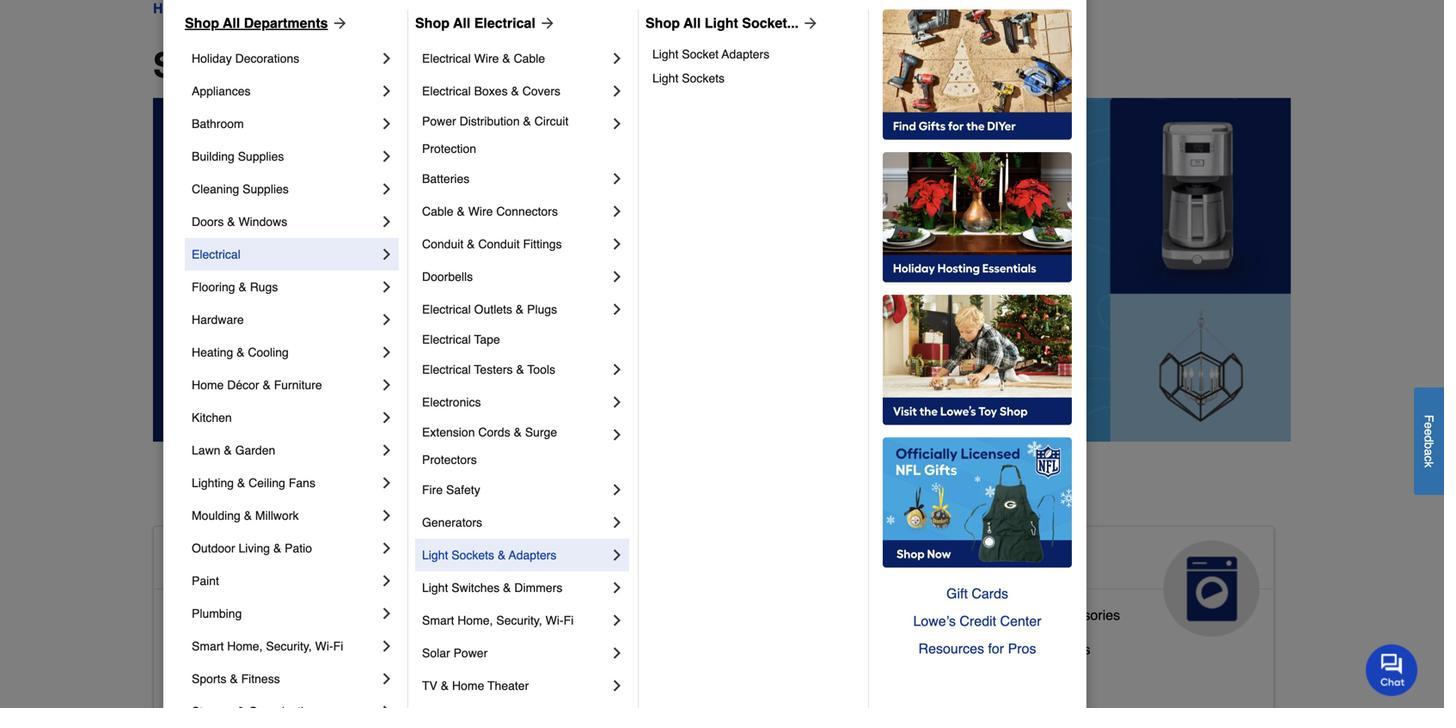 Task type: describe. For each thing, give the bounding box(es) containing it.
sockets for light sockets
[[682, 71, 725, 85]]

chevron right image for holiday decorations
[[378, 50, 396, 67]]

chevron right image for doorbells
[[609, 268, 626, 285]]

animal
[[551, 548, 631, 575]]

sports & fitness link
[[192, 663, 378, 696]]

rugs
[[250, 280, 278, 294]]

0 vertical spatial adapters
[[722, 47, 770, 61]]

0 horizontal spatial pet
[[551, 669, 571, 685]]

paint
[[192, 574, 219, 588]]

0 horizontal spatial cable
[[422, 205, 454, 218]]

departments for shop all departments
[[301, 46, 511, 85]]

lowe's credit center
[[913, 613, 1042, 629]]

& inside power distribution & circuit protection
[[523, 114, 531, 128]]

arrow right image for shop all electrical
[[536, 15, 556, 32]]

chevron right image for moulding & millwork
[[378, 507, 396, 524]]

& down "accessible bedroom" link on the bottom left of page
[[230, 672, 238, 686]]

& left patio
[[273, 542, 281, 555]]

electrical outlets & plugs link
[[422, 293, 609, 326]]

accessible for accessible entry & home
[[168, 676, 233, 692]]

chevron right image for outdoor living & patio
[[378, 540, 396, 557]]

shop for shop all electrical
[[415, 15, 450, 31]]

home link
[[153, 0, 191, 19]]

0 vertical spatial smart home, security, wi-fi
[[422, 614, 574, 628]]

plumbing link
[[192, 598, 378, 630]]

plugs
[[527, 303, 557, 316]]

accessible bathroom link
[[168, 604, 297, 638]]

electrical testers & tools
[[422, 363, 556, 377]]

batteries
[[422, 172, 470, 186]]

& right "décor"
[[263, 378, 271, 392]]

& right the parts
[[1034, 607, 1043, 623]]

& left tools
[[516, 363, 524, 377]]

accessories
[[1047, 607, 1120, 623]]

light inside "link"
[[705, 15, 738, 31]]

fittings
[[523, 237, 562, 251]]

arrow right image for shop all light socket...
[[799, 15, 819, 32]]

accessible home image
[[398, 541, 494, 637]]

wi- for chevron right image for smart home, security, wi-fi
[[315, 640, 333, 653]]

extension cords & surge protectors link
[[422, 419, 609, 474]]

0 vertical spatial wire
[[474, 52, 499, 65]]

chillers
[[1045, 642, 1091, 658]]

resources for pros
[[919, 641, 1036, 657]]

home inside 'link'
[[286, 676, 323, 692]]

pet inside animal & pet care
[[662, 548, 699, 575]]

shop all electrical link
[[415, 13, 556, 34]]

chevron right image for electrical boxes & covers
[[609, 83, 626, 100]]

patio
[[285, 542, 312, 555]]

0 vertical spatial appliances
[[192, 84, 251, 98]]

electrical tape link
[[422, 326, 626, 353]]

1 vertical spatial appliances link
[[920, 527, 1274, 637]]

& up light switches & dimmers
[[498, 549, 506, 562]]

appliance parts & accessories
[[934, 607, 1120, 623]]

conduit & conduit fittings link
[[422, 228, 609, 261]]

lowe's
[[913, 613, 956, 629]]

fire safety
[[422, 483, 480, 497]]

& left millwork
[[244, 509, 252, 523]]

solar power link
[[422, 637, 609, 670]]

fire
[[422, 483, 443, 497]]

cleaning supplies
[[192, 182, 289, 196]]

light sockets
[[653, 71, 725, 85]]

accessible bedroom
[[168, 642, 293, 658]]

chevron right image for smart home, security, wi-fi
[[378, 638, 396, 655]]

find gifts for the diyer. image
[[883, 9, 1072, 140]]

outlets
[[474, 303, 512, 316]]

building supplies link
[[192, 140, 378, 173]]

electrical for electrical testers & tools
[[422, 363, 471, 377]]

switches
[[452, 581, 500, 595]]

all for light
[[684, 15, 701, 31]]

holiday hosting essentials. image
[[883, 152, 1072, 283]]

all for electrical
[[453, 15, 471, 31]]

chevron right image for electrical wire & cable
[[609, 50, 626, 67]]

outdoor living & patio link
[[192, 532, 378, 565]]

shop all light socket...
[[646, 15, 799, 31]]

f e e d b a c k button
[[1414, 388, 1444, 495]]

0 vertical spatial home,
[[458, 614, 493, 628]]

socket...
[[742, 15, 799, 31]]

accessible home
[[168, 548, 367, 575]]

chevron right image for hardware
[[378, 311, 396, 328]]

covers
[[523, 84, 561, 98]]

flooring & rugs link
[[192, 271, 378, 304]]

heating & cooling link
[[192, 336, 378, 369]]

bedroom
[[237, 642, 293, 658]]

enjoy savings year-round. no matter what you're shopping for, find what you need at a great price. image
[[153, 98, 1291, 442]]

shop all departments
[[185, 15, 328, 31]]

tape
[[474, 333, 500, 346]]

electrical up electrical wire & cable link
[[474, 15, 536, 31]]

animal & pet care
[[551, 548, 699, 603]]

chevron right image for sports & fitness
[[378, 671, 396, 688]]

light socket adapters
[[653, 47, 770, 61]]

1 vertical spatial home,
[[227, 640, 263, 653]]

chevron right image for cleaning supplies
[[378, 181, 396, 198]]

arrow right image
[[328, 15, 349, 32]]

accessible for accessible bathroom
[[168, 607, 233, 623]]

chevron right image for smart home, security, wi-fi
[[609, 612, 626, 629]]

all down shop all departments "link"
[[248, 46, 291, 85]]

moulding & millwork link
[[192, 500, 378, 532]]

for
[[988, 641, 1004, 657]]

sockets for light sockets & adapters
[[452, 549, 494, 562]]

fire safety link
[[422, 474, 609, 506]]

doorbells link
[[422, 261, 609, 293]]

accessible for accessible bedroom
[[168, 642, 233, 658]]

0 horizontal spatial fi
[[333, 640, 343, 653]]

visit the lowe's toy shop. image
[[883, 295, 1072, 426]]

wi- for smart home, security, wi-fi's chevron right icon
[[546, 614, 564, 628]]

home décor & furniture link
[[192, 369, 378, 402]]

& left dimmers
[[503, 581, 511, 595]]

light sockets & adapters link
[[422, 539, 609, 572]]

testers
[[474, 363, 513, 377]]

accessible entry & home
[[168, 676, 323, 692]]

shop all departments link
[[185, 13, 349, 34]]

chevron right image for doors & windows
[[378, 213, 396, 230]]

chevron right image for power distribution & circuit protection
[[609, 115, 626, 132]]

power inside power distribution & circuit protection
[[422, 114, 456, 128]]

& right tv
[[441, 679, 449, 693]]

0 vertical spatial furniture
[[274, 378, 322, 392]]

1 vertical spatial wire
[[468, 205, 493, 218]]

beverage & wine chillers link
[[934, 638, 1091, 672]]

chat invite button image
[[1366, 644, 1419, 697]]

batteries link
[[422, 163, 609, 195]]

& right doors on the top
[[227, 215, 235, 229]]

pet beds, houses, & furniture link
[[551, 665, 737, 700]]

0 horizontal spatial appliances link
[[192, 75, 378, 107]]

living
[[239, 542, 270, 555]]

cords
[[478, 426, 510, 439]]

pet beds, houses, & furniture
[[551, 669, 737, 685]]

security, for chevron right image for smart home, security, wi-fi
[[266, 640, 312, 653]]

distribution
[[460, 114, 520, 128]]

& right boxes
[[511, 84, 519, 98]]

chevron right image for bathroom
[[378, 115, 396, 132]]

chevron right image for light switches & dimmers
[[609, 580, 626, 597]]

all for departments
[[223, 15, 240, 31]]

appliances image
[[1164, 541, 1260, 637]]

generators
[[422, 516, 482, 530]]

& left cooling
[[237, 346, 245, 359]]

1 vertical spatial smart home, security, wi-fi
[[192, 640, 343, 653]]

parts
[[998, 607, 1030, 623]]

electrical wire & cable
[[422, 52, 545, 65]]

& inside 'link'
[[273, 676, 282, 692]]

cooling
[[248, 346, 289, 359]]

security, for smart home, security, wi-fi's chevron right icon
[[496, 614, 542, 628]]

2 e from the top
[[1423, 429, 1436, 436]]

connectors
[[496, 205, 558, 218]]

chevron right image for kitchen
[[378, 409, 396, 426]]

extension
[[422, 426, 475, 439]]

chevron right image for fire safety
[[609, 481, 626, 499]]

electrical for electrical tape
[[422, 333, 471, 346]]

appliance parts & accessories link
[[934, 604, 1120, 638]]

livestock supplies link
[[551, 631, 665, 665]]

light socket adapters link
[[653, 42, 856, 66]]

paint link
[[192, 565, 378, 598]]

chevron right image for electrical outlets & plugs
[[609, 301, 626, 318]]

1 conduit from the left
[[422, 237, 464, 251]]

tools
[[528, 363, 556, 377]]

electrical up flooring
[[192, 248, 241, 261]]

electronics
[[422, 396, 481, 409]]

care
[[551, 575, 604, 603]]

1 vertical spatial bathroom
[[237, 607, 297, 623]]

chevron right image for cable & wire connectors
[[609, 203, 626, 220]]

holiday decorations link
[[192, 42, 378, 75]]

chevron right image for extension cords & surge protectors
[[609, 426, 626, 444]]

& down batteries
[[457, 205, 465, 218]]

& inside animal & pet care
[[638, 548, 655, 575]]

circuit
[[535, 114, 569, 128]]

chevron right image for building supplies
[[378, 148, 396, 165]]

accessible bedroom link
[[168, 638, 293, 672]]

animal & pet care image
[[781, 541, 877, 637]]

0 vertical spatial fi
[[564, 614, 574, 628]]



Task type: locate. For each thing, give the bounding box(es) containing it.
appliances up cards
[[934, 548, 1062, 575]]

all inside "link"
[[684, 15, 701, 31]]

supplies up houses,
[[612, 635, 665, 651]]

electrical boxes & covers link
[[422, 75, 609, 107]]

smart home, security, wi-fi up fitness
[[192, 640, 343, 653]]

conduit up doorbells
[[422, 237, 464, 251]]

1 horizontal spatial smart home, security, wi-fi
[[422, 614, 574, 628]]

supplies for building supplies
[[238, 150, 284, 163]]

1 vertical spatial fi
[[333, 640, 343, 653]]

& inside extension cords & surge protectors
[[514, 426, 522, 439]]

appliances down holiday
[[192, 84, 251, 98]]

moulding & millwork
[[192, 509, 299, 523]]

0 horizontal spatial conduit
[[422, 237, 464, 251]]

chevron right image for heating & cooling
[[378, 344, 396, 361]]

departments inside "link"
[[244, 15, 328, 31]]

tv & home theater
[[422, 679, 529, 693]]

3 shop from the left
[[646, 15, 680, 31]]

security, down plumbing link
[[266, 640, 312, 653]]

1 horizontal spatial arrow right image
[[799, 15, 819, 32]]

smart home, security, wi-fi down light switches & dimmers
[[422, 614, 574, 628]]

supplies up cleaning supplies at left
[[238, 150, 284, 163]]

accessible for accessible home
[[168, 548, 293, 575]]

chevron right image for conduit & conduit fittings
[[609, 236, 626, 253]]

power distribution & circuit protection
[[422, 114, 572, 156]]

wi- up livestock
[[546, 614, 564, 628]]

dimmers
[[514, 581, 563, 595]]

gift
[[947, 586, 968, 602]]

1 horizontal spatial cable
[[514, 52, 545, 65]]

protection
[[422, 142, 476, 156]]

furniture right houses,
[[682, 669, 737, 685]]

cleaning supplies link
[[192, 173, 378, 205]]

2 arrow right image from the left
[[799, 15, 819, 32]]

beverage & wine chillers
[[934, 642, 1091, 658]]

protectors
[[422, 453, 477, 467]]

officially licensed n f l gifts. shop now. image
[[883, 438, 1072, 568]]

bathroom up "bedroom"
[[237, 607, 297, 623]]

chevron right image
[[609, 50, 626, 67], [378, 83, 396, 100], [609, 83, 626, 100], [378, 246, 396, 263], [609, 268, 626, 285], [378, 311, 396, 328], [609, 361, 626, 378], [609, 426, 626, 444], [378, 475, 396, 492], [609, 514, 626, 531], [378, 573, 396, 590], [609, 612, 626, 629], [609, 645, 626, 662], [609, 678, 626, 695]]

chevron right image for home décor & furniture
[[378, 377, 396, 394]]

smart up the solar
[[422, 614, 454, 628]]

electrical link
[[192, 238, 378, 271]]

1 horizontal spatial security,
[[496, 614, 542, 628]]

1 e from the top
[[1423, 422, 1436, 429]]

supplies for cleaning supplies
[[243, 182, 289, 196]]

home,
[[458, 614, 493, 628], [227, 640, 263, 653]]

0 vertical spatial wi-
[[546, 614, 564, 628]]

accessible inside 'link'
[[168, 676, 233, 692]]

shop up electrical wire & cable
[[415, 15, 450, 31]]

wire
[[474, 52, 499, 65], [468, 205, 493, 218]]

shop all electrical
[[415, 15, 536, 31]]

plumbing
[[192, 607, 242, 621]]

cards
[[972, 586, 1009, 602]]

adapters up light sockets link
[[722, 47, 770, 61]]

shop all departments
[[153, 46, 511, 85]]

shop up holiday
[[185, 15, 219, 31]]

lighting
[[192, 476, 234, 490]]

1 horizontal spatial shop
[[415, 15, 450, 31]]

wire up conduit & conduit fittings
[[468, 205, 493, 218]]

all inside "link"
[[223, 15, 240, 31]]

millwork
[[255, 509, 299, 523]]

light for light sockets
[[653, 71, 679, 85]]

1 horizontal spatial fi
[[564, 614, 574, 628]]

shop for shop all departments
[[185, 15, 219, 31]]

fans
[[289, 476, 316, 490]]

e up the b
[[1423, 429, 1436, 436]]

1 vertical spatial adapters
[[509, 549, 557, 562]]

chevron right image for flooring & rugs
[[378, 279, 396, 296]]

all up the holiday decorations
[[223, 15, 240, 31]]

fi up sports & fitness link
[[333, 640, 343, 653]]

0 vertical spatial sockets
[[682, 71, 725, 85]]

chevron right image for electrical testers & tools
[[609, 361, 626, 378]]

conduit down cable & wire connectors
[[478, 237, 520, 251]]

1 vertical spatial departments
[[301, 46, 511, 85]]

departments up holiday decorations link
[[244, 15, 328, 31]]

cable & wire connectors
[[422, 205, 558, 218]]

lighting & ceiling fans
[[192, 476, 316, 490]]

0 horizontal spatial smart home, security, wi-fi link
[[192, 630, 378, 663]]

electronics link
[[422, 386, 609, 419]]

0 horizontal spatial shop
[[185, 15, 219, 31]]

chevron right image for electrical
[[378, 246, 396, 263]]

1 horizontal spatial smart
[[422, 614, 454, 628]]

0 horizontal spatial adapters
[[509, 549, 557, 562]]

electrical boxes & covers
[[422, 84, 561, 98]]

a
[[1423, 449, 1436, 456]]

supplies inside cleaning supplies "link"
[[243, 182, 289, 196]]

& right entry
[[273, 676, 282, 692]]

appliance
[[934, 607, 994, 623]]

home, down accessible bathroom link
[[227, 640, 263, 653]]

power up "tv & home theater"
[[454, 647, 488, 660]]

chevron right image
[[378, 50, 396, 67], [378, 115, 396, 132], [609, 115, 626, 132], [378, 148, 396, 165], [609, 170, 626, 187], [378, 181, 396, 198], [609, 203, 626, 220], [378, 213, 396, 230], [609, 236, 626, 253], [378, 279, 396, 296], [609, 301, 626, 318], [378, 344, 396, 361], [378, 377, 396, 394], [609, 394, 626, 411], [378, 409, 396, 426], [378, 442, 396, 459], [609, 481, 626, 499], [378, 507, 396, 524], [378, 540, 396, 557], [609, 547, 626, 564], [609, 580, 626, 597], [378, 605, 396, 622], [378, 638, 396, 655], [378, 671, 396, 688], [378, 703, 396, 708]]

appliances
[[192, 84, 251, 98], [934, 548, 1062, 575]]

departments down arrow right icon
[[301, 46, 511, 85]]

smart home, security, wi-fi link down light switches & dimmers
[[422, 604, 609, 637]]

theater
[[488, 679, 529, 693]]

1 arrow right image from the left
[[536, 15, 556, 32]]

1 vertical spatial smart
[[192, 640, 224, 653]]

electrical tape
[[422, 333, 500, 346]]

1 vertical spatial wi-
[[315, 640, 333, 653]]

light left switches
[[422, 581, 448, 595]]

extension cords & surge protectors
[[422, 426, 561, 467]]

shop inside shop all light socket... "link"
[[646, 15, 680, 31]]

light down light socket adapters
[[653, 71, 679, 85]]

shop for shop all light socket...
[[646, 15, 680, 31]]

chevron right image for light sockets & adapters
[[609, 547, 626, 564]]

cable up covers
[[514, 52, 545, 65]]

chevron right image for electronics
[[609, 394, 626, 411]]

houses,
[[614, 669, 665, 685]]

chevron right image for lighting & ceiling fans
[[378, 475, 396, 492]]

sockets down socket
[[682, 71, 725, 85]]

livestock supplies
[[551, 635, 665, 651]]

arrow right image up light socket adapters link
[[799, 15, 819, 32]]

arrow right image inside shop all light socket... "link"
[[799, 15, 819, 32]]

3 accessible from the top
[[168, 642, 233, 658]]

1 vertical spatial power
[[454, 647, 488, 660]]

bathroom up building
[[192, 117, 244, 131]]

shop inside shop all departments "link"
[[185, 15, 219, 31]]

wire up boxes
[[474, 52, 499, 65]]

security,
[[496, 614, 542, 628], [266, 640, 312, 653]]

2 conduit from the left
[[478, 237, 520, 251]]

0 horizontal spatial smart home, security, wi-fi
[[192, 640, 343, 653]]

0 vertical spatial appliances link
[[192, 75, 378, 107]]

& right "animal"
[[638, 548, 655, 575]]

furniture down heating & cooling link
[[274, 378, 322, 392]]

all up socket
[[684, 15, 701, 31]]

smart home, security, wi-fi link up fitness
[[192, 630, 378, 663]]

supplies for livestock supplies
[[612, 635, 665, 651]]

& right cords
[[514, 426, 522, 439]]

appliances link up 'chillers'
[[920, 527, 1274, 637]]

electrical down doorbells
[[422, 303, 471, 316]]

& left pros at right bottom
[[997, 642, 1006, 658]]

fi up livestock
[[564, 614, 574, 628]]

1 vertical spatial appliances
[[934, 548, 1062, 575]]

gift cards
[[947, 586, 1009, 602]]

light sockets & adapters
[[422, 549, 557, 562]]

furniture
[[274, 378, 322, 392], [682, 669, 737, 685]]

e up d
[[1423, 422, 1436, 429]]

0 vertical spatial security,
[[496, 614, 542, 628]]

2 accessible from the top
[[168, 607, 233, 623]]

0 vertical spatial cable
[[514, 52, 545, 65]]

boxes
[[474, 84, 508, 98]]

conduit
[[422, 237, 464, 251], [478, 237, 520, 251]]

light up light socket adapters
[[705, 15, 738, 31]]

power up protection
[[422, 114, 456, 128]]

0 horizontal spatial appliances
[[192, 84, 251, 98]]

adapters
[[722, 47, 770, 61], [509, 549, 557, 562]]

1 vertical spatial pet
[[551, 669, 571, 685]]

& down cable & wire connectors
[[467, 237, 475, 251]]

lowe's credit center link
[[883, 608, 1072, 635]]

cable down batteries
[[422, 205, 454, 218]]

smart up sports
[[192, 640, 224, 653]]

holiday
[[192, 52, 232, 65]]

electrical for electrical wire & cable
[[422, 52, 471, 65]]

supplies up windows
[[243, 182, 289, 196]]

chevron right image for lawn & garden
[[378, 442, 396, 459]]

0 horizontal spatial smart
[[192, 640, 224, 653]]

accessible home link
[[154, 527, 508, 637]]

wi-
[[546, 614, 564, 628], [315, 640, 333, 653]]

chevron right image for solar power
[[609, 645, 626, 662]]

appliances link down decorations
[[192, 75, 378, 107]]

all up electrical wire & cable
[[453, 15, 471, 31]]

1 horizontal spatial furniture
[[682, 669, 737, 685]]

home décor & furniture
[[192, 378, 322, 392]]

hardware
[[192, 313, 244, 327]]

ceiling
[[249, 476, 285, 490]]

supplies inside "building supplies" link
[[238, 150, 284, 163]]

light switches & dimmers link
[[422, 572, 609, 604]]

0 horizontal spatial home,
[[227, 640, 263, 653]]

4 accessible from the top
[[168, 676, 233, 692]]

1 vertical spatial sockets
[[452, 549, 494, 562]]

light for light sockets & adapters
[[422, 549, 448, 562]]

electrical up electronics
[[422, 363, 471, 377]]

tv & home theater link
[[422, 670, 609, 702]]

heating
[[192, 346, 233, 359]]

supplies inside livestock supplies link
[[612, 635, 665, 651]]

light up the light sockets
[[653, 47, 679, 61]]

resources
[[919, 641, 984, 657]]

livestock
[[551, 635, 608, 651]]

chevron right image for generators
[[609, 514, 626, 531]]

shop all light socket... link
[[646, 13, 819, 34]]

cable & wire connectors link
[[422, 195, 609, 228]]

chevron right image for plumbing
[[378, 605, 396, 622]]

holiday decorations
[[192, 52, 299, 65]]

doorbells
[[422, 270, 473, 284]]

adapters up dimmers
[[509, 549, 557, 562]]

décor
[[227, 378, 259, 392]]

conduit & conduit fittings
[[422, 237, 562, 251]]

1 vertical spatial supplies
[[243, 182, 289, 196]]

all
[[223, 15, 240, 31], [453, 15, 471, 31], [684, 15, 701, 31], [248, 46, 291, 85]]

shop
[[153, 46, 239, 85]]

0 horizontal spatial arrow right image
[[536, 15, 556, 32]]

light sockets link
[[653, 66, 856, 90]]

& right lawn on the left bottom of the page
[[224, 444, 232, 457]]

0 vertical spatial power
[[422, 114, 456, 128]]

1 horizontal spatial smart home, security, wi-fi link
[[422, 604, 609, 637]]

1 vertical spatial cable
[[422, 205, 454, 218]]

0 vertical spatial departments
[[244, 15, 328, 31]]

1 horizontal spatial wi-
[[546, 614, 564, 628]]

surge
[[525, 426, 557, 439]]

chevron right image for paint
[[378, 573, 396, 590]]

electrical for electrical boxes & covers
[[422, 84, 471, 98]]

power distribution & circuit protection link
[[422, 107, 609, 163]]

arrow right image up electrical wire & cable link
[[536, 15, 556, 32]]

chevron right image for appliances
[[378, 83, 396, 100]]

1 vertical spatial security,
[[266, 640, 312, 653]]

electrical outlets & plugs
[[422, 303, 557, 316]]

electrical left boxes
[[422, 84, 471, 98]]

wi- up sports & fitness link
[[315, 640, 333, 653]]

0 vertical spatial smart
[[422, 614, 454, 628]]

light down generators
[[422, 549, 448, 562]]

tv
[[422, 679, 438, 693]]

2 shop from the left
[[415, 15, 450, 31]]

f
[[1423, 415, 1436, 422]]

credit
[[960, 613, 997, 629]]

b
[[1423, 442, 1436, 449]]

center
[[1000, 613, 1042, 629]]

arrow right image inside shop all electrical link
[[536, 15, 556, 32]]

0 horizontal spatial furniture
[[274, 378, 322, 392]]

0 horizontal spatial security,
[[266, 640, 312, 653]]

light for light socket adapters
[[653, 47, 679, 61]]

1 horizontal spatial adapters
[[722, 47, 770, 61]]

2 horizontal spatial shop
[[646, 15, 680, 31]]

& left ceiling
[[237, 476, 245, 490]]

cable
[[514, 52, 545, 65], [422, 205, 454, 218]]

0 vertical spatial pet
[[662, 548, 699, 575]]

1 accessible from the top
[[168, 548, 293, 575]]

chevron right image for tv & home theater
[[609, 678, 626, 695]]

solar
[[422, 647, 450, 660]]

sockets up switches
[[452, 549, 494, 562]]

k
[[1423, 462, 1436, 468]]

lawn & garden link
[[192, 434, 378, 467]]

electrical testers & tools link
[[422, 353, 609, 386]]

solar power
[[422, 647, 488, 660]]

1 horizontal spatial home,
[[458, 614, 493, 628]]

arrow right image
[[536, 15, 556, 32], [799, 15, 819, 32]]

departments for shop all departments
[[244, 15, 328, 31]]

entry
[[237, 676, 269, 692]]

bathroom link
[[192, 107, 378, 140]]

1 horizontal spatial appliances link
[[920, 527, 1274, 637]]

& left circuit
[[523, 114, 531, 128]]

fitness
[[241, 672, 280, 686]]

electrical for electrical outlets & plugs
[[422, 303, 471, 316]]

moulding
[[192, 509, 241, 523]]

electrical down shop all electrical
[[422, 52, 471, 65]]

1 horizontal spatial pet
[[662, 548, 699, 575]]

& right houses,
[[669, 669, 678, 685]]

2 vertical spatial supplies
[[612, 635, 665, 651]]

& left plugs
[[516, 303, 524, 316]]

0 vertical spatial supplies
[[238, 150, 284, 163]]

& up electrical boxes & covers link
[[502, 52, 510, 65]]

1 horizontal spatial sockets
[[682, 71, 725, 85]]

1 horizontal spatial conduit
[[478, 237, 520, 251]]

0 vertical spatial bathroom
[[192, 117, 244, 131]]

shop up light socket adapters
[[646, 15, 680, 31]]

1 shop from the left
[[185, 15, 219, 31]]

pet
[[662, 548, 699, 575], [551, 669, 571, 685]]

light for light switches & dimmers
[[422, 581, 448, 595]]

& left rugs
[[239, 280, 247, 294]]

1 vertical spatial furniture
[[682, 669, 737, 685]]

chevron right image for batteries
[[609, 170, 626, 187]]

security, down light switches & dimmers link
[[496, 614, 542, 628]]

electrical left tape
[[422, 333, 471, 346]]

shop inside shop all electrical link
[[415, 15, 450, 31]]

0 horizontal spatial sockets
[[452, 549, 494, 562]]

1 horizontal spatial appliances
[[934, 548, 1062, 575]]

cleaning
[[192, 182, 239, 196]]

0 horizontal spatial wi-
[[315, 640, 333, 653]]

home, down switches
[[458, 614, 493, 628]]

flooring & rugs
[[192, 280, 278, 294]]



Task type: vqa. For each thing, say whether or not it's contained in the screenshot.
"&" inside the heating & cooling link
yes



